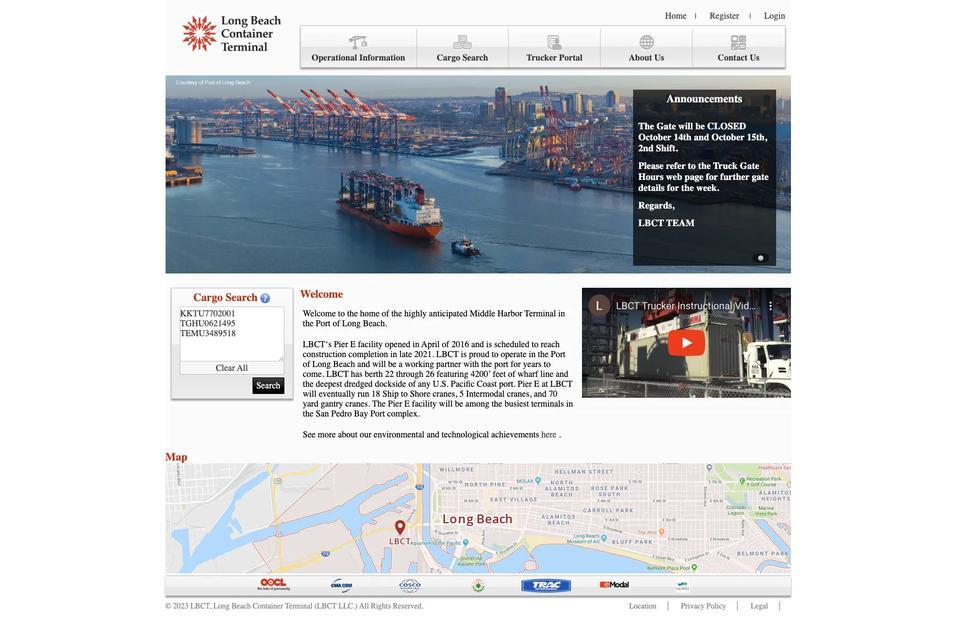 Task type: describe. For each thing, give the bounding box(es) containing it.
the gate will be closed october 14th and october 15th, 2nd shift.
[[639, 121, 768, 154]]

the left home
[[347, 309, 358, 319]]

home link
[[666, 11, 687, 21]]

pacific
[[451, 379, 475, 389]]

scheduled
[[495, 340, 530, 350]]

team
[[667, 217, 695, 228]]

2 cranes, from the left
[[507, 389, 532, 399]]

gantry
[[321, 399, 343, 409]]

location link
[[630, 602, 657, 611]]

with
[[464, 360, 479, 369]]

here
[[542, 430, 557, 440]]

welcome to the home of the highly anticipated middle harbor terminal in the port of long beach.
[[303, 309, 566, 329]]

container
[[253, 602, 283, 611]]

be inside the gate will be closed october 14th and october 15th, 2nd shift.
[[696, 121, 706, 132]]

1 | from the left
[[696, 12, 697, 21]]

2 horizontal spatial e
[[535, 379, 540, 389]]

cargo search link
[[417, 29, 509, 68]]

0 horizontal spatial e
[[351, 340, 356, 350]]

cargo inside "menu bar"
[[437, 53, 461, 63]]

1 vertical spatial facility
[[412, 399, 437, 409]]

llc.)
[[339, 602, 358, 611]]

lbct right at
[[551, 379, 573, 389]]

all inside button
[[237, 363, 248, 373]]

lbct down regards,​
[[639, 217, 665, 228]]

2 horizontal spatial for
[[707, 171, 719, 182]]

and left 70
[[534, 389, 547, 399]]

2 horizontal spatial port
[[551, 350, 566, 360]]

map
[[165, 451, 187, 464]]

to inside welcome to the home of the highly anticipated middle harbor terminal in the port of long beach.
[[338, 309, 345, 319]]

welcome for welcome
[[300, 288, 343, 301]]

contact
[[718, 53, 748, 63]]

in right 70
[[567, 399, 574, 409]]

to inside the please refer to the truck gate hours web page for further gate details for the week.
[[689, 160, 696, 171]]

0 horizontal spatial beach
[[232, 602, 251, 611]]

us for about us
[[655, 53, 665, 63]]

about
[[338, 430, 358, 440]]

0 vertical spatial facility
[[358, 340, 383, 350]]

legal
[[751, 602, 769, 611]]

Enter container numbers and/ or booking numbers. text field
[[180, 307, 284, 362]]

in left late
[[391, 350, 398, 360]]

here link
[[542, 430, 557, 440]]

at
[[542, 379, 548, 389]]

anticipated
[[429, 309, 468, 319]]

april
[[422, 340, 440, 350]]

to right ship
[[401, 389, 408, 399]]

eventually
[[319, 389, 356, 399]]

.
[[559, 430, 561, 440]]

2016
[[452, 340, 469, 350]]

terminals
[[532, 399, 564, 409]]

and right '2016'
[[472, 340, 484, 350]]

will down come.
[[303, 389, 317, 399]]

©
[[165, 602, 171, 611]]

wharf
[[518, 369, 539, 379]]

the left the week.
[[682, 182, 695, 193]]

page
[[685, 171, 704, 182]]

to right years
[[544, 360, 551, 369]]

reach
[[541, 340, 560, 350]]

of right home
[[382, 309, 389, 319]]

2 vertical spatial pier
[[388, 399, 402, 409]]

working
[[405, 360, 434, 369]]

bay
[[354, 409, 368, 419]]

login
[[765, 11, 786, 21]]

0 horizontal spatial cargo
[[194, 291, 223, 304]]

menu bar containing operational information
[[300, 25, 786, 68]]

70
[[549, 389, 558, 399]]

15th,
[[748, 132, 768, 143]]

port inside welcome to the home of the highly anticipated middle harbor terminal in the port of long beach.
[[316, 319, 331, 329]]

middle
[[470, 309, 496, 319]]

lbct's pier e facility opened in april of 2016 and is scheduled to reach construction completion in late 2021.  lbct is proud to operate in the port of long beach and will be a working partner with the port for years to come.  lbct has berth 22 through 26 featuring 4200' feet of wharf line and the deepest dredged dockside of any u.s. pacific coast port. pier e at lbct will eventually run 18 ship to shore cranes, 5 intermodal cranes, and 70 yard gantry cranes. the pier e facility will be among the busiest terminals in the san pedro bay port complex.
[[303, 340, 574, 419]]

2023
[[173, 602, 189, 611]]

of up construction
[[333, 319, 340, 329]]

port.
[[500, 379, 516, 389]]

the left truck
[[699, 160, 711, 171]]

deepest
[[316, 379, 342, 389]]

featuring
[[437, 369, 469, 379]]

the left highly
[[392, 309, 402, 319]]

the left port
[[482, 360, 492, 369]]

0 vertical spatial pier
[[334, 340, 348, 350]]

dredged
[[345, 379, 373, 389]]

see more about our environmental and technological achievements here .
[[303, 430, 561, 440]]

for inside lbct's pier e facility opened in april of 2016 and is scheduled to reach construction completion in late 2021.  lbct is proud to operate in the port of long beach and will be a working partner with the port for years to come.  lbct has berth 22 through 26 featuring 4200' feet of wharf line and the deepest dredged dockside of any u.s. pacific coast port. pier e at lbct will eventually run 18 ship to shore cranes, 5 intermodal cranes, and 70 yard gantry cranes. the pier e facility will be among the busiest terminals in the san pedro bay port complex.
[[511, 360, 521, 369]]

privacy
[[682, 602, 705, 611]]

has
[[351, 369, 363, 379]]

2 vertical spatial e
[[405, 399, 410, 409]]

will inside the gate will be closed october 14th and october 15th, 2nd shift.
[[679, 121, 694, 132]]

of left any
[[409, 379, 416, 389]]

clear
[[216, 363, 235, 373]]

4200'
[[471, 369, 491, 379]]

coast
[[477, 379, 497, 389]]

details
[[639, 182, 665, 193]]

about
[[629, 53, 653, 63]]

2 october from the left
[[712, 132, 745, 143]]

about us
[[629, 53, 665, 63]]

policy
[[707, 602, 727, 611]]

shift.
[[657, 143, 678, 154]]

the up yard
[[303, 379, 314, 389]]

2 | from the left
[[750, 12, 752, 21]]

week.
[[697, 182, 720, 193]]

clear all
[[216, 363, 248, 373]]

and up the dredged
[[358, 360, 370, 369]]

trucker
[[527, 53, 557, 63]]

will left a
[[373, 360, 386, 369]]

further
[[721, 171, 750, 182]]

lbct team
[[639, 217, 695, 228]]

completion
[[349, 350, 388, 360]]

© 2023 lbct, long beach container terminal (lbct llc.) all rights reserved.
[[165, 602, 424, 611]]

busiest
[[505, 399, 529, 409]]

late
[[400, 350, 412, 360]]

1 cranes, from the left
[[433, 389, 458, 399]]

pedro
[[331, 409, 352, 419]]

opened
[[385, 340, 411, 350]]

privacy policy link
[[682, 602, 727, 611]]

ship
[[383, 389, 399, 399]]

long inside welcome to the home of the highly anticipated middle harbor terminal in the port of long beach.
[[342, 319, 361, 329]]

gate
[[753, 171, 769, 182]]

18
[[372, 389, 381, 399]]

0 horizontal spatial cargo search
[[194, 291, 258, 304]]

the up lbct's
[[303, 319, 314, 329]]

to left reach
[[532, 340, 539, 350]]

operational
[[312, 53, 357, 63]]

to right proud
[[492, 350, 499, 360]]

5
[[460, 389, 464, 399]]

dockside
[[375, 379, 407, 389]]

in right late
[[413, 340, 420, 350]]

0 horizontal spatial be
[[388, 360, 397, 369]]

among
[[466, 399, 490, 409]]



Task type: locate. For each thing, give the bounding box(es) containing it.
1 us from the left
[[655, 53, 665, 63]]

shore
[[410, 389, 431, 399]]

beach.
[[363, 319, 388, 329]]

1 horizontal spatial e
[[405, 399, 410, 409]]

in right 'operate'
[[529, 350, 536, 360]]

pier right port.
[[518, 379, 532, 389]]

0 vertical spatial long
[[342, 319, 361, 329]]

1 horizontal spatial be
[[455, 399, 464, 409]]

1 vertical spatial all
[[360, 602, 369, 611]]

1 vertical spatial cargo
[[194, 291, 223, 304]]

0 horizontal spatial cranes,
[[433, 389, 458, 399]]

1 horizontal spatial for
[[668, 182, 680, 193]]

gate
[[657, 121, 677, 132], [741, 160, 760, 171]]

port up line
[[551, 350, 566, 360]]

construction
[[303, 350, 347, 360]]

terminal
[[525, 309, 557, 319], [285, 602, 313, 611]]

operate
[[501, 350, 527, 360]]

for right details
[[668, 182, 680, 193]]

1 horizontal spatial terminal
[[525, 309, 557, 319]]

1 horizontal spatial long
[[313, 360, 331, 369]]

terminal right harbor
[[525, 309, 557, 319]]

0 vertical spatial search
[[463, 53, 489, 63]]

for right port
[[511, 360, 521, 369]]

san
[[316, 409, 329, 419]]

feet
[[493, 369, 506, 379]]

beach up the dredged
[[333, 360, 355, 369]]

us
[[655, 53, 665, 63], [750, 53, 760, 63]]

of right feet
[[509, 369, 516, 379]]

facility
[[358, 340, 383, 350], [412, 399, 437, 409]]

long right lbct,
[[214, 602, 230, 611]]

october up please
[[639, 132, 672, 143]]

1 vertical spatial cargo search
[[194, 291, 258, 304]]

our
[[360, 430, 372, 440]]

will
[[679, 121, 694, 132], [373, 360, 386, 369], [303, 389, 317, 399], [439, 399, 453, 409]]

2 horizontal spatial long
[[342, 319, 361, 329]]

1 horizontal spatial cranes,
[[507, 389, 532, 399]]

lbct left has on the left of the page
[[327, 369, 349, 379]]

None submit
[[253, 378, 284, 394]]

a
[[399, 360, 403, 369]]

0 vertical spatial cargo
[[437, 53, 461, 63]]

through
[[396, 369, 424, 379]]

about us link
[[601, 29, 693, 68]]

the left the san
[[303, 409, 314, 419]]

port right bay
[[371, 409, 385, 419]]

gate inside the gate will be closed october 14th and october 15th, 2nd shift.
[[657, 121, 677, 132]]

long left beach.
[[342, 319, 361, 329]]

register link
[[710, 11, 740, 21]]

1 horizontal spatial pier
[[388, 399, 402, 409]]

information
[[360, 53, 406, 63]]

regards,​
[[639, 200, 675, 211]]

contact us link
[[693, 29, 785, 68]]

1 vertical spatial long
[[313, 360, 331, 369]]

1 horizontal spatial october
[[712, 132, 745, 143]]

be
[[696, 121, 706, 132], [388, 360, 397, 369], [455, 399, 464, 409]]

1 vertical spatial be
[[388, 360, 397, 369]]

cranes, down wharf
[[507, 389, 532, 399]]

us right contact
[[750, 53, 760, 63]]

technological
[[442, 430, 490, 440]]

to
[[689, 160, 696, 171], [338, 309, 345, 319], [532, 340, 539, 350], [492, 350, 499, 360], [544, 360, 551, 369], [401, 389, 408, 399]]

be left among
[[455, 399, 464, 409]]

1 vertical spatial gate
[[741, 160, 760, 171]]

e left at
[[535, 379, 540, 389]]

0 horizontal spatial all
[[237, 363, 248, 373]]

0 horizontal spatial terminal
[[285, 602, 313, 611]]

14th and
[[674, 132, 710, 143]]

the right among
[[492, 399, 503, 409]]

register
[[710, 11, 740, 21]]

terminal inside welcome to the home of the highly anticipated middle harbor terminal in the port of long beach.
[[525, 309, 557, 319]]

pier down dockside
[[388, 399, 402, 409]]

any
[[418, 379, 431, 389]]

beach
[[333, 360, 355, 369], [232, 602, 251, 611]]

proud
[[469, 350, 490, 360]]

0 vertical spatial gate
[[657, 121, 677, 132]]

partner
[[437, 360, 462, 369]]

portal
[[560, 53, 583, 63]]

cranes, left 5
[[433, 389, 458, 399]]

2 vertical spatial long
[[214, 602, 230, 611]]

1 horizontal spatial gate
[[741, 160, 760, 171]]

beach inside lbct's pier e facility opened in april of 2016 and is scheduled to reach construction completion in late 2021.  lbct is proud to operate in the port of long beach and will be a working partner with the port for years to come.  lbct has berth 22 through 26 featuring 4200' feet of wharf line and the deepest dredged dockside of any u.s. pacific coast port. pier e at lbct will eventually run 18 ship to shore cranes, 5 intermodal cranes, and 70 yard gantry cranes. the pier e facility will be among the busiest terminals in the san pedro bay port complex.
[[333, 360, 355, 369]]

to left home
[[338, 309, 345, 319]]

1 horizontal spatial the
[[639, 121, 655, 132]]

cranes.
[[346, 399, 370, 409]]

and right line
[[556, 369, 569, 379]]

in up reach
[[559, 309, 566, 319]]

login link
[[765, 11, 786, 21]]

for
[[707, 171, 719, 182], [668, 182, 680, 193], [511, 360, 521, 369]]

contact us
[[718, 53, 760, 63]]

facility down beach.
[[358, 340, 383, 350]]

0 vertical spatial all
[[237, 363, 248, 373]]

u.s.
[[433, 379, 449, 389]]

1 vertical spatial search
[[226, 291, 258, 304]]

0 horizontal spatial is
[[461, 350, 467, 360]]

run
[[358, 389, 370, 399]]

for right page
[[707, 171, 719, 182]]

0 horizontal spatial long
[[214, 602, 230, 611]]

of left '2016'
[[442, 340, 450, 350]]

1 horizontal spatial search
[[463, 53, 489, 63]]

| right home link
[[696, 12, 697, 21]]

legal link
[[751, 602, 769, 611]]

1 horizontal spatial cargo
[[437, 53, 461, 63]]

welcome for welcome to the home of the highly anticipated middle harbor terminal in the port of long beach.
[[303, 309, 336, 319]]

1 horizontal spatial us
[[750, 53, 760, 63]]

1 horizontal spatial all
[[360, 602, 369, 611]]

is left proud
[[461, 350, 467, 360]]

hours
[[639, 171, 664, 182]]

pier right lbct's
[[334, 340, 348, 350]]

the inside the gate will be closed october 14th and october 15th, 2nd shift.
[[639, 121, 655, 132]]

0 vertical spatial cargo search
[[437, 53, 489, 63]]

lbct,
[[191, 602, 212, 611]]

us right about
[[655, 53, 665, 63]]

0 horizontal spatial us
[[655, 53, 665, 63]]

lbct up featuring on the left of the page
[[437, 350, 459, 360]]

announcements
[[667, 92, 743, 105]]

0 horizontal spatial october
[[639, 132, 672, 143]]

1 vertical spatial the
[[372, 399, 386, 409]]

1 horizontal spatial port
[[371, 409, 385, 419]]

2 vertical spatial be
[[455, 399, 464, 409]]

0 horizontal spatial the
[[372, 399, 386, 409]]

gate right truck
[[741, 160, 760, 171]]

reserved.
[[393, 602, 424, 611]]

privacy policy
[[682, 602, 727, 611]]

is left scheduled
[[487, 340, 492, 350]]

long inside lbct's pier e facility opened in april of 2016 and is scheduled to reach construction completion in late 2021.  lbct is proud to operate in the port of long beach and will be a working partner with the port for years to come.  lbct has berth 22 through 26 featuring 4200' feet of wharf line and the deepest dredged dockside of any u.s. pacific coast port. pier e at lbct will eventually run 18 ship to shore cranes, 5 intermodal cranes, and 70 yard gantry cranes. the pier e facility will be among the busiest terminals in the san pedro bay port complex.
[[313, 360, 331, 369]]

1 vertical spatial terminal
[[285, 602, 313, 611]]

gate inside the please refer to the truck gate hours web page for further gate details for the week.
[[741, 160, 760, 171]]

truck
[[714, 160, 738, 171]]

berth
[[365, 369, 383, 379]]

trucker portal link
[[509, 29, 601, 68]]

to right refer
[[689, 160, 696, 171]]

0 vertical spatial welcome
[[300, 288, 343, 301]]

yard
[[303, 399, 319, 409]]

in inside welcome to the home of the highly anticipated middle harbor terminal in the port of long beach.
[[559, 309, 566, 319]]

1 horizontal spatial facility
[[412, 399, 437, 409]]

the inside lbct's pier e facility opened in april of 2016 and is scheduled to reach construction completion in late 2021.  lbct is proud to operate in the port of long beach and will be a working partner with the port for years to come.  lbct has berth 22 through 26 featuring 4200' feet of wharf line and the deepest dredged dockside of any u.s. pacific coast port. pier e at lbct will eventually run 18 ship to shore cranes, 5 intermodal cranes, and 70 yard gantry cranes. the pier e facility will be among the busiest terminals in the san pedro bay port complex.
[[372, 399, 386, 409]]

0 horizontal spatial search
[[226, 291, 258, 304]]

the up line
[[538, 350, 549, 360]]

cargo search inside "menu bar"
[[437, 53, 489, 63]]

in
[[559, 309, 566, 319], [413, 340, 420, 350], [391, 350, 398, 360], [529, 350, 536, 360], [567, 399, 574, 409]]

welcome inside welcome to the home of the highly anticipated middle harbor terminal in the port of long beach.
[[303, 309, 336, 319]]

us for contact us
[[750, 53, 760, 63]]

refer
[[667, 160, 686, 171]]

see
[[303, 430, 316, 440]]

menu bar
[[300, 25, 786, 68]]

port up lbct's
[[316, 319, 331, 329]]

closed
[[708, 121, 747, 132]]

cargo search
[[437, 53, 489, 63], [194, 291, 258, 304]]

cranes,
[[433, 389, 458, 399], [507, 389, 532, 399]]

2nd
[[639, 143, 654, 154]]

be left closed
[[696, 121, 706, 132]]

2 horizontal spatial be
[[696, 121, 706, 132]]

1 horizontal spatial beach
[[333, 360, 355, 369]]

all right clear at the left
[[237, 363, 248, 373]]

port
[[495, 360, 509, 369]]

0 vertical spatial e
[[351, 340, 356, 350]]

home
[[666, 11, 687, 21]]

0 horizontal spatial for
[[511, 360, 521, 369]]

1 vertical spatial beach
[[232, 602, 251, 611]]

0 horizontal spatial |
[[696, 12, 697, 21]]

e up has on the left of the page
[[351, 340, 356, 350]]

will left 5
[[439, 399, 453, 409]]

the up 2nd
[[639, 121, 655, 132]]

1 horizontal spatial is
[[487, 340, 492, 350]]

come.
[[303, 369, 324, 379]]

operational information link
[[301, 29, 417, 68]]

of down lbct's
[[303, 360, 310, 369]]

complex.
[[388, 409, 420, 419]]

0 vertical spatial the
[[639, 121, 655, 132]]

0 vertical spatial be
[[696, 121, 706, 132]]

rights
[[371, 602, 391, 611]]

operational information
[[312, 53, 406, 63]]

1 vertical spatial pier
[[518, 379, 532, 389]]

please refer to the truck gate hours web page for further gate details for the week.
[[639, 160, 769, 193]]

october up truck
[[712, 132, 745, 143]]

0 horizontal spatial facility
[[358, 340, 383, 350]]

port
[[316, 319, 331, 329], [551, 350, 566, 360], [371, 409, 385, 419]]

be left a
[[388, 360, 397, 369]]

all right llc.)
[[360, 602, 369, 611]]

| left login
[[750, 12, 752, 21]]

1 october from the left
[[639, 132, 672, 143]]

26
[[426, 369, 435, 379]]

0 horizontal spatial gate
[[657, 121, 677, 132]]

trucker portal
[[527, 53, 583, 63]]

the right run
[[372, 399, 386, 409]]

will down announcements
[[679, 121, 694, 132]]

0 horizontal spatial port
[[316, 319, 331, 329]]

1 vertical spatial port
[[551, 350, 566, 360]]

1 horizontal spatial cargo search
[[437, 53, 489, 63]]

home
[[360, 309, 380, 319]]

e left the "shore"
[[405, 399, 410, 409]]

1 vertical spatial welcome
[[303, 309, 336, 319]]

2 us from the left
[[750, 53, 760, 63]]

0 horizontal spatial pier
[[334, 340, 348, 350]]

web
[[667, 171, 683, 182]]

0 vertical spatial beach
[[333, 360, 355, 369]]

2 vertical spatial port
[[371, 409, 385, 419]]

22
[[385, 369, 394, 379]]

terminal left (lbct
[[285, 602, 313, 611]]

search inside "menu bar"
[[463, 53, 489, 63]]

e
[[351, 340, 356, 350], [535, 379, 540, 389], [405, 399, 410, 409]]

clear all button
[[180, 362, 284, 375]]

lbct
[[639, 217, 665, 228], [437, 350, 459, 360], [327, 369, 349, 379], [551, 379, 573, 389]]

facility down any
[[412, 399, 437, 409]]

2 horizontal spatial pier
[[518, 379, 532, 389]]

more
[[318, 430, 336, 440]]

achievements
[[492, 430, 540, 440]]

1 horizontal spatial |
[[750, 12, 752, 21]]

0 vertical spatial port
[[316, 319, 331, 329]]

the
[[699, 160, 711, 171], [682, 182, 695, 193], [347, 309, 358, 319], [392, 309, 402, 319], [303, 319, 314, 329], [538, 350, 549, 360], [482, 360, 492, 369], [303, 379, 314, 389], [492, 399, 503, 409], [303, 409, 314, 419]]

1 vertical spatial e
[[535, 379, 540, 389]]

gate up "shift."
[[657, 121, 677, 132]]

and left technological
[[427, 430, 440, 440]]

long down lbct's
[[313, 360, 331, 369]]

0 vertical spatial terminal
[[525, 309, 557, 319]]

beach left container
[[232, 602, 251, 611]]



